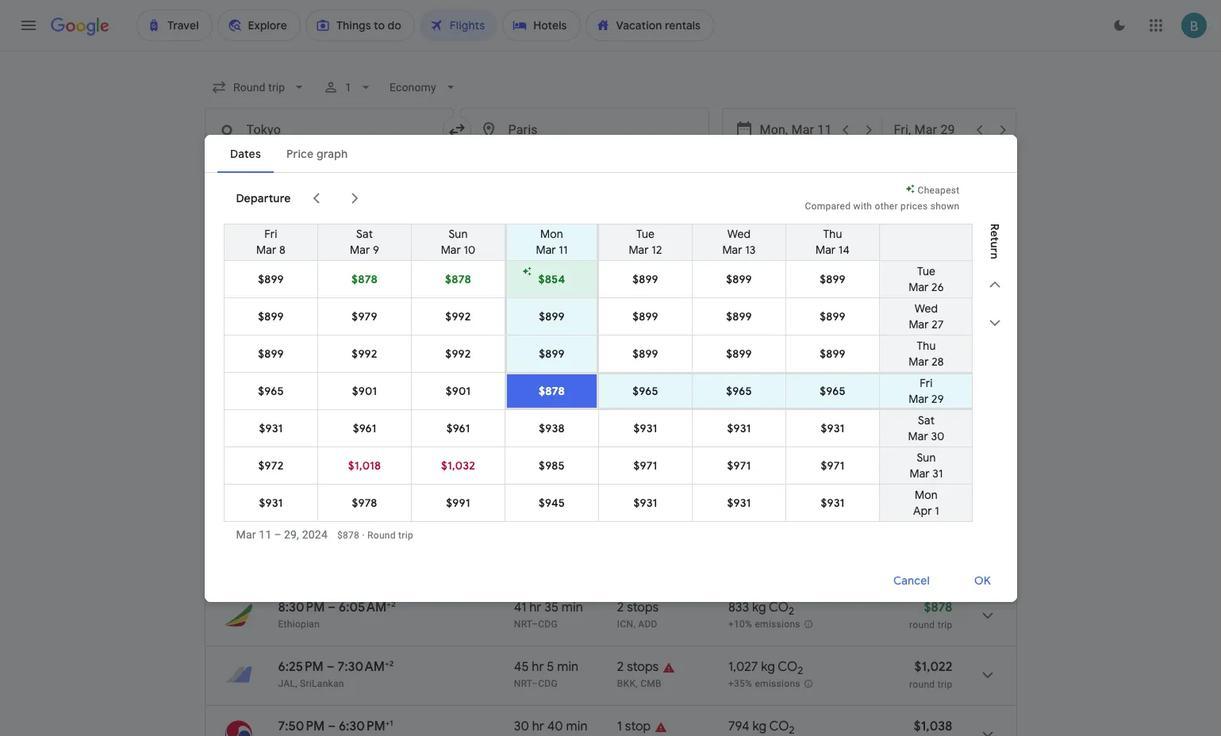 Task type: vqa. For each thing, say whether or not it's contained in the screenshot.
JAL
yes



Task type: locate. For each thing, give the bounding box(es) containing it.
bags
[[465, 164, 490, 179]]

$978 button
[[318, 485, 411, 521]]

tue inside tue mar 26 wed mar 27 thu mar 28 fri mar 29 sat mar 30 sun mar 31 mon apr 1
[[917, 264, 935, 278]]

+ up arrival time: 7:30 am on  wednesday, march 13. text box
[[387, 599, 391, 609]]

1 $961 button from the left
[[318, 410, 411, 446]]

– down total duration 29 hr 55 min. element
[[532, 360, 538, 371]]

may
[[760, 301, 779, 312]]

connecting airports
[[772, 164, 878, 179]]

hr inside 14 hr 30 min – cdg
[[530, 401, 542, 417]]

2 nrt from the top
[[514, 619, 532, 630]]

$878 button
[[318, 261, 411, 297], [411, 261, 504, 297], [507, 374, 596, 408]]

trip right round
[[398, 530, 413, 541]]

min inside 45 hr 5 min nrt – cdg
[[557, 659, 579, 675]]

1 vertical spatial flights
[[328, 557, 375, 577]]

– inside 8:30 pm – 6:05 am + 2
[[328, 600, 336, 616]]

6:30 pm
[[338, 341, 384, 357], [339, 719, 385, 735]]

cdg for 35
[[538, 619, 558, 630]]

29 inside tue mar 26 wed mar 27 thu mar 28 fri mar 29 sat mar 30 sun mar 31 mon apr 1
[[931, 392, 944, 406]]

trip down $1,646
[[938, 421, 953, 432]]

0 vertical spatial departing
[[241, 276, 314, 296]]

0 vertical spatial sat
[[356, 227, 373, 241]]

min for 12 hr 50 min
[[656, 360, 673, 371]]

price right bags popup button at the top left of the page
[[533, 164, 560, 179]]

878 US dollars text field
[[924, 600, 953, 616]]

$1,022
[[915, 659, 953, 675]]

korean air
[[278, 360, 325, 371]]

0 vertical spatial 12
[[651, 242, 662, 257]]

mar 11 – 29, 2024 up other departing flights
[[236, 528, 328, 541]]

1 round from the top
[[910, 361, 935, 372]]

leaves narita international airport at 8:30 pm on monday, march 11 and arrives at paris charles de gaulle airport at 6:05 am on wednesday, march 13. element
[[278, 599, 396, 616]]

– inside '41 hr 35 min nrt – cdg'
[[532, 619, 538, 630]]

– left 2:55 pm
[[328, 401, 335, 417]]

1 vertical spatial 14
[[514, 401, 527, 417]]

0 vertical spatial nrt
[[514, 360, 532, 371]]

1 vertical spatial 2 stops flight. element
[[617, 659, 659, 678]]

11 – 29, down scroll right icon at left
[[347, 231, 382, 246]]

sat up 9 at top left
[[356, 227, 373, 241]]

1 stops from the top
[[627, 600, 659, 616]]

ranked
[[204, 301, 237, 312]]

add
[[638, 619, 658, 630]]

min for 29 hr 55 min nrt – cdg
[[564, 341, 585, 357]]

$854 button
[[507, 261, 596, 297]]

mar inside find the best price region
[[323, 231, 344, 246]]

1 horizontal spatial prices
[[901, 200, 928, 211]]

0 horizontal spatial $971
[[633, 458, 657, 473]]

4 round from the top
[[910, 679, 935, 690]]

0 horizontal spatial $878 button
[[318, 261, 411, 297]]

wed inside wed mar 13
[[727, 227, 751, 241]]

$901 up $1,032 button
[[445, 384, 470, 398]]

$965 button down korean
[[224, 373, 317, 409]]

1 vertical spatial 11 – 29,
[[259, 528, 299, 541]]

$931 down departure time: 8:25 am. text field
[[259, 421, 283, 435]]

0 vertical spatial thu
[[823, 227, 842, 241]]

nonstop flight. element
[[617, 401, 667, 419]]

2 horizontal spatial $878 button
[[507, 374, 596, 408]]

$899 left may
[[726, 309, 752, 323]]

1,027
[[728, 659, 758, 675]]

main content
[[204, 223, 1017, 736]]

0 vertical spatial 14
[[838, 242, 850, 257]]

hr left '40'
[[532, 719, 544, 735]]

0 horizontal spatial 29
[[514, 341, 528, 357]]

kg right 794
[[753, 719, 767, 735]]

cdg down 5
[[538, 679, 558, 690]]

$992 button
[[411, 298, 504, 335], [318, 335, 411, 372], [411, 335, 504, 372]]

1 vertical spatial 1 stop
[[617, 719, 651, 735]]

scroll left image
[[307, 188, 326, 208]]

1 vertical spatial 30
[[931, 429, 944, 443]]

Departure time: 6:25 PM. text field
[[278, 659, 324, 675]]

hr for 5
[[532, 659, 544, 675]]

trip for 784
[[938, 361, 953, 372]]

0 horizontal spatial $901
[[352, 384, 377, 398]]

1 vertical spatial mon
[[915, 488, 938, 502]]

0 vertical spatial wed
[[727, 227, 751, 241]]

mar
[[323, 231, 344, 246], [256, 242, 276, 257], [350, 242, 370, 257], [441, 242, 461, 257], [536, 242, 556, 257], [628, 242, 649, 257], [722, 242, 742, 257], [815, 242, 836, 257], [908, 280, 929, 294], [909, 317, 929, 331], [909, 354, 929, 369], [908, 392, 929, 406], [908, 429, 928, 443], [909, 466, 930, 481], [236, 528, 256, 541]]

$961 for second the $961 button from right
[[352, 421, 376, 435]]

2 $961 from the left
[[446, 421, 470, 435]]

emissions
[[748, 360, 793, 372], [747, 421, 793, 432], [755, 619, 801, 630], [755, 679, 801, 690]]

round inside $1,646 round trip
[[910, 421, 935, 432]]

+
[[541, 301, 547, 312], [387, 599, 391, 609], [385, 659, 390, 669], [385, 718, 390, 729]]

1 horizontal spatial $901 button
[[411, 373, 504, 409]]

1 horizontal spatial and
[[700, 301, 717, 312]]

1
[[345, 81, 351, 94], [586, 301, 592, 312], [617, 341, 622, 357], [935, 504, 939, 518], [390, 718, 393, 729], [617, 719, 622, 735]]

round down $878 text box
[[910, 620, 935, 631]]

2 $971 from the left
[[727, 458, 751, 473]]

based
[[240, 301, 267, 312]]

$1,646 round trip
[[910, 401, 953, 432]]

co for 1,027 kg co 2
[[778, 659, 798, 675]]

1 horizontal spatial $971 button
[[692, 447, 785, 484]]

total duration 29 hr 55 min. element
[[514, 341, 617, 360]]

2:55 pm
[[339, 401, 384, 417]]

– inside 29 hr 55 min nrt – cdg
[[532, 360, 538, 371]]

0 horizontal spatial fees
[[549, 301, 568, 312]]

4 $965 from the left
[[820, 384, 845, 398]]

878 US dollars text field
[[337, 530, 360, 541]]

departing up departure time: 8:30 pm. text box
[[252, 557, 325, 577]]

0 horizontal spatial 12
[[617, 360, 628, 371]]

0 vertical spatial mon
[[540, 227, 563, 241]]

1 vertical spatial 12
[[617, 360, 628, 371]]

$878 up total duration 14 hr 30 min. element
[[538, 384, 565, 398]]

cancel button
[[875, 562, 949, 600]]

any
[[481, 231, 501, 246]]

1038 US dollars text field
[[914, 719, 953, 735]]

$992 left required
[[445, 309, 471, 323]]

2 vertical spatial nrt
[[514, 679, 532, 690]]

1 stop up 12 hr 50 min
[[617, 341, 651, 357]]

0 horizontal spatial $961
[[352, 421, 376, 435]]

jal, srilankan
[[278, 679, 344, 690]]

0 horizontal spatial 14
[[514, 401, 527, 417]]

+ inside "6:25 pm – 7:30 am + 2"
[[385, 659, 390, 669]]

emissions for 1,027
[[755, 679, 801, 690]]

2 round from the top
[[910, 421, 935, 432]]

$971 button up view
[[786, 447, 879, 484]]

$878 · round trip
[[337, 530, 413, 541]]

stops up add
[[627, 600, 659, 616]]

mon
[[540, 227, 563, 241], [915, 488, 938, 502]]

co inside 717 kg co 2 -6% emissions
[[767, 401, 787, 417]]

+10%
[[728, 619, 752, 630]]

passenger assistance button
[[810, 301, 908, 312]]

1 nrt from the top
[[514, 360, 532, 371]]

$931 down 6%
[[727, 496, 751, 510]]

hr
[[531, 341, 543, 357], [631, 360, 640, 371], [530, 401, 542, 417], [530, 600, 542, 616], [532, 659, 544, 675], [532, 719, 544, 735]]

29 left 55
[[514, 341, 528, 357]]

prices for prices are currently low —
[[261, 495, 297, 511]]

hr inside '41 hr 35 min nrt – cdg'
[[530, 600, 542, 616]]

min right 55
[[564, 341, 585, 357]]

6:25 pm – 7:30 am + 2
[[278, 659, 394, 675]]

scroll up image
[[985, 275, 1004, 294]]

+ inside 7:50 pm – 6:30 pm + 1
[[385, 718, 390, 729]]

$899 button up 'bag fees' button
[[692, 261, 785, 297]]

8:30 pm
[[278, 600, 325, 616]]

min inside '41 hr 35 min nrt – cdg'
[[562, 600, 583, 616]]

1 horizontal spatial price
[[941, 230, 968, 244]]

$899 for $899 button on top of 784
[[726, 309, 752, 323]]

2 right 6:05 am
[[391, 599, 396, 609]]

Arrival time: 2:55 PM. text field
[[339, 401, 384, 417]]

0 vertical spatial tue
[[636, 227, 654, 241]]

date
[[831, 230, 856, 244]]

$961 button up $1,018 button
[[318, 410, 411, 446]]

Departure text field
[[760, 109, 833, 152]]

1 horizontal spatial 30
[[545, 401, 560, 417]]

11 – 29, up other departing flights
[[259, 528, 299, 541]]

price
[[533, 164, 560, 179], [941, 230, 968, 244]]

none search field containing all filters
[[204, 73, 1017, 210]]

1 horizontal spatial prices
[[410, 301, 438, 312]]

round for $1,022
[[910, 679, 935, 690]]

0 horizontal spatial thu
[[823, 227, 842, 241]]

$878 up include
[[445, 272, 471, 286]]

0 vertical spatial prices
[[410, 301, 438, 312]]

$899 for $899 button over 'bag fees' button
[[726, 272, 752, 286]]

bkk , cmb
[[617, 679, 662, 690]]

by:
[[976, 298, 992, 313]]

1 $961 from the left
[[352, 421, 376, 435]]

fees
[[549, 301, 568, 312], [739, 301, 758, 312]]

0 horizontal spatial wed
[[727, 227, 751, 241]]

0 horizontal spatial sat
[[356, 227, 373, 241]]

$899 right the apply.
[[820, 309, 845, 323]]

1 horizontal spatial $961 button
[[411, 410, 504, 446]]

hr for 50
[[631, 360, 640, 371]]

trip
[[938, 361, 953, 372], [938, 421, 953, 432], [398, 530, 413, 541], [938, 620, 953, 631], [938, 679, 953, 690]]

2 inside 8:30 pm – 6:05 am + 2
[[391, 599, 396, 609]]

2 right 717
[[787, 406, 792, 419]]

emissions down 1,027 kg co 2
[[755, 679, 801, 690]]

784
[[728, 341, 750, 357]]

1 horizontal spatial 29
[[931, 392, 944, 406]]

$899 up passenger
[[820, 272, 845, 286]]

1 $965 from the left
[[258, 384, 284, 398]]

1 horizontal spatial 2024
[[385, 231, 412, 246]]

hr inside 45 hr 5 min nrt – cdg
[[532, 659, 544, 675]]

1 stop flight. element up 12 hr 50 min
[[617, 341, 651, 360]]

co right 794
[[769, 719, 789, 735]]

find the best price region
[[204, 223, 1017, 264]]

$965
[[258, 384, 284, 398], [632, 384, 658, 398], [726, 384, 752, 398], [820, 384, 845, 398]]

1 vertical spatial price
[[941, 230, 968, 244]]

7:50 pm
[[278, 719, 325, 735]]

cheapest
[[918, 185, 960, 196]]

0 vertical spatial prices
[[901, 200, 928, 211]]

$901 up 2:55 pm
[[352, 384, 377, 398]]

0 vertical spatial stops
[[627, 600, 659, 616]]

co for 794 kg co
[[769, 719, 789, 735]]

2 1 stop from the top
[[617, 719, 651, 735]]

45 hr 5 min nrt – cdg
[[514, 659, 579, 690]]

30 inside tue mar 26 wed mar 27 thu mar 28 fri mar 29 sat mar 30 sun mar 31 mon apr 1
[[931, 429, 944, 443]]

$878 up convenience
[[351, 272, 377, 286]]

1 inside tue mar 26 wed mar 27 thu mar 28 fri mar 29 sat mar 30 sun mar 31 mon apr 1
[[935, 504, 939, 518]]

1 horizontal spatial sat
[[918, 413, 934, 427]]

emissions for 833
[[755, 619, 801, 630]]

0 vertical spatial 2 stops flight. element
[[617, 600, 659, 618]]

price right on on the top left
[[283, 301, 305, 312]]

currently
[[321, 495, 373, 511]]

min for 30 hr 40 min
[[566, 719, 588, 735]]

1 vertical spatial price
[[898, 497, 925, 511]]

departing for other
[[252, 557, 325, 577]]

cdg inside 29 hr 55 min nrt – cdg
[[538, 360, 558, 371]]

0 vertical spatial sun
[[448, 227, 467, 241]]

kg inside 717 kg co 2 -6% emissions
[[750, 401, 764, 417]]

connecting airports button
[[762, 159, 905, 184]]

1 horizontal spatial 11 – 29,
[[347, 231, 382, 246]]

flights for best departing flights
[[317, 276, 364, 296]]

2 stops flight. element up add
[[617, 600, 659, 618]]

price
[[283, 301, 305, 312], [898, 497, 925, 511]]

$899 down passenger
[[820, 346, 845, 361]]

kg for 784
[[753, 341, 767, 357]]

2 stops from the top
[[627, 659, 659, 675]]

2 stops flight. element
[[617, 600, 659, 618], [617, 659, 659, 678]]

hr for 55
[[531, 341, 543, 357]]

1 vertical spatial prices
[[263, 231, 296, 246]]

2 $971 button from the left
[[692, 447, 785, 484]]

30
[[545, 401, 560, 417], [931, 429, 944, 443], [514, 719, 529, 735]]

round inside the $1,160 round trip
[[910, 361, 935, 372]]

stops up the bkk , cmb
[[627, 659, 659, 675]]

kg for 833
[[752, 600, 766, 616]]

717
[[728, 401, 747, 417]]

$931 down 717
[[727, 421, 751, 435]]

tue mar 26 wed mar 27 thu mar 28 fri mar 29 sat mar 30 sun mar 31 mon apr 1
[[908, 264, 944, 518]]

min for 41 hr 35 min nrt – cdg
[[562, 600, 583, 616]]

min right 5
[[557, 659, 579, 675]]

trip inside $878 round trip
[[938, 620, 953, 631]]

0 horizontal spatial $901 button
[[318, 373, 411, 409]]

50
[[643, 360, 654, 371]]

1 horizontal spatial $971
[[727, 458, 751, 473]]

$965 button down avg
[[692, 374, 785, 408]]

$899 up optional
[[632, 272, 658, 286]]

min inside 29 hr 55 min nrt – cdg
[[564, 341, 585, 357]]

0 vertical spatial 1 stop flight. element
[[617, 341, 651, 360]]

emissions for 784
[[748, 360, 793, 372]]

2 and from the left
[[700, 301, 717, 312]]

$965 button
[[224, 373, 317, 409], [599, 374, 692, 408], [692, 374, 785, 408], [786, 374, 879, 408]]

round down $1,022
[[910, 679, 935, 690]]

45
[[514, 659, 529, 675]]

14 inside thu mar 14
[[838, 242, 850, 257]]

30 hr 40 min
[[514, 719, 588, 735]]

sort by:
[[951, 298, 992, 313]]

kg up avg emissions on the right of page
[[753, 341, 767, 357]]

1 vertical spatial prices
[[261, 495, 297, 511]]

None search field
[[204, 73, 1017, 210]]

14 down 29 hr 55 min nrt – cdg
[[514, 401, 527, 417]]

co up avg emissions on the right of page
[[769, 341, 789, 357]]

cdg inside 45 hr 5 min nrt – cdg
[[538, 679, 558, 690]]

co inside 1,027 kg co 2
[[778, 659, 798, 675]]

2024 right 9 at top left
[[385, 231, 412, 246]]

sun up the '31'
[[917, 450, 936, 465]]

layover (1 of 1) is a 12 hr 50 min overnight layover at incheon international airport in seoul. element
[[617, 360, 721, 372]]

2 up +10% emissions
[[789, 605, 795, 618]]

0 vertical spatial 1 stop
[[617, 341, 651, 357]]

co up +10% emissions
[[769, 600, 789, 616]]

1 2 stops flight. element from the top
[[617, 600, 659, 618]]

nrt inside '41 hr 35 min nrt – cdg'
[[514, 619, 532, 630]]

3 nrt from the top
[[514, 679, 532, 690]]

$961 for 1st the $961 button from right
[[446, 421, 470, 435]]

best
[[204, 276, 237, 296]]

, inside layover (1 of 2) is a 9 hr 25 min overnight layover at suvarnabhumi airport in bangkok. layover (2 of 2) is a 13 hr 30 min layover at bandaranaike international airport in colombo. element
[[636, 679, 638, 690]]

– down total duration 41 hr 35 min. element at bottom
[[532, 619, 538, 630]]

2 horizontal spatial 30
[[931, 429, 944, 443]]

prices for prices include required taxes + fees for 1 adult. optional charges and bag fees may apply. passenger assistance
[[410, 301, 438, 312]]

0 vertical spatial 30
[[545, 401, 560, 417]]

– right "8:30 pm"
[[328, 600, 336, 616]]

$931
[[259, 421, 283, 435], [633, 421, 657, 435], [727, 421, 751, 435], [821, 421, 844, 435], [259, 496, 283, 510], [633, 496, 657, 510], [727, 496, 751, 510], [821, 496, 844, 510]]

7:50 pm – 6:30 pm + 1
[[278, 718, 393, 735]]

tue inside "tue mar 12"
[[636, 227, 654, 241]]

sun up 10
[[448, 227, 467, 241]]

1 vertical spatial 6:30 pm
[[339, 719, 385, 735]]

stop up 12 hr 50 min
[[625, 341, 651, 357]]

1 vertical spatial ,
[[636, 679, 638, 690]]

price right view
[[898, 497, 925, 511]]

$899 for $899 button below best departing flights
[[258, 309, 284, 323]]

2 horizontal spatial $971
[[821, 458, 844, 473]]

$899 for $899 button under passenger
[[820, 346, 845, 361]]

1 stop flight. element
[[617, 341, 651, 360], [617, 719, 651, 736]]

1160 US dollars text field
[[916, 341, 953, 357]]

0 horizontal spatial and
[[308, 301, 324, 312]]

$899 down best departing flights
[[258, 309, 284, 323]]

other
[[204, 557, 248, 577]]

$899 up total duration 14 hr 30 min. element
[[539, 346, 565, 361]]

30 left '40'
[[514, 719, 529, 735]]

12 inside "tue mar 12"
[[651, 242, 662, 257]]

trip inside $1,646 round trip
[[938, 421, 953, 432]]

0 horizontal spatial prices
[[261, 495, 297, 511]]

26
[[931, 280, 944, 294]]

trip for 717
[[938, 421, 953, 432]]

nrt down "45"
[[514, 679, 532, 690]]

co inside 833 kg co 2
[[769, 600, 789, 616]]

sun mar 10
[[441, 227, 475, 257]]

trip inside $1,022 round trip
[[938, 679, 953, 690]]

1 vertical spatial thu
[[917, 338, 936, 353]]

0 vertical spatial ,
[[634, 619, 636, 630]]

stops
[[627, 600, 659, 616], [627, 659, 659, 675]]

1 horizontal spatial 12
[[651, 242, 662, 257]]

min inside 14 hr 30 min – cdg
[[563, 401, 584, 417]]

3 round from the top
[[910, 620, 935, 631]]

$901 for 1st "$901" button from right
[[445, 384, 470, 398]]

cdg inside 14 hr 30 min – cdg
[[541, 420, 561, 431]]

kg up +10% emissions
[[752, 600, 766, 616]]

prices
[[410, 301, 438, 312], [261, 495, 297, 511]]

0 vertical spatial price
[[283, 301, 305, 312]]

29 inside 29 hr 55 min nrt – cdg
[[514, 341, 528, 357]]

tue for 26
[[917, 264, 935, 278]]

$978
[[352, 496, 377, 510]]

1646 US dollars text field
[[915, 401, 953, 417]]

1 horizontal spatial wed
[[914, 301, 938, 315]]

ranked based on price and convenience
[[204, 301, 383, 312]]

mar inside sun mar 10
[[441, 242, 461, 257]]

$899 up on on the top left
[[258, 272, 284, 286]]

1 stop
[[617, 341, 651, 357], [617, 719, 651, 735]]

$961 down arrival time: 2:55 pm. text box
[[352, 421, 376, 435]]

nrt inside 29 hr 55 min nrt – cdg
[[514, 360, 532, 371]]

scroll right image
[[345, 188, 364, 208]]

11 – 29,
[[347, 231, 382, 246], [259, 528, 299, 541]]

0 horizontal spatial mon
[[540, 227, 563, 241]]

cdg
[[538, 360, 558, 371], [541, 420, 561, 431], [538, 619, 558, 630], [538, 679, 558, 690]]

2 2 stops flight. element from the top
[[617, 659, 659, 678]]

$971 button down 6%
[[692, 447, 785, 484]]

0 horizontal spatial tue
[[636, 227, 654, 241]]

1 horizontal spatial 14
[[838, 242, 850, 257]]

0 horizontal spatial prices
[[263, 231, 296, 246]]

leaves haneda airport at 7:50 pm on monday, march 11 and arrives at paris charles de gaulle airport at 6:30 pm on tuesday, march 12. element
[[278, 718, 393, 735]]

layover (1 of 2) is a 9 hr 25 min overnight layover at suvarnabhumi airport in bangkok. layover (2 of 2) is a 13 hr 30 min layover at bandaranaike international airport in colombo. element
[[617, 678, 721, 690]]

price inside button
[[941, 230, 968, 244]]

2 $901 from the left
[[445, 384, 470, 398]]

1 horizontal spatial thu
[[917, 338, 936, 353]]

2 stop from the top
[[625, 719, 651, 735]]

$961 up $1,032
[[446, 421, 470, 435]]

min up $938
[[563, 401, 584, 417]]

11 – 29, inside find the best price region
[[347, 231, 382, 246]]

0 horizontal spatial price
[[533, 164, 560, 179]]

round
[[910, 361, 935, 372], [910, 421, 935, 432], [910, 620, 935, 631], [910, 679, 935, 690]]

prices inside find the best price region
[[263, 231, 296, 246]]

sat
[[356, 227, 373, 241], [918, 413, 934, 427]]

1 horizontal spatial sun
[[917, 450, 936, 465]]

stops for 2 stops
[[627, 659, 659, 675]]

$899 down 'bag fees' button
[[726, 346, 752, 361]]

1 vertical spatial for
[[557, 495, 574, 511]]

stops inside 2 stops icn , add
[[627, 600, 659, 616]]

0 vertical spatial flights
[[317, 276, 364, 296]]

main content containing best departing flights
[[204, 223, 1017, 736]]

price for price
[[533, 164, 560, 179]]

$961 button
[[318, 410, 411, 446], [411, 410, 504, 446]]

1 horizontal spatial price
[[898, 497, 925, 511]]

1 stop down the bkk , cmb
[[617, 719, 651, 735]]

korean
[[278, 360, 309, 371]]

0 horizontal spatial $961 button
[[318, 410, 411, 446]]

, left add
[[634, 619, 636, 630]]

kg up the +35% emissions
[[761, 659, 775, 675]]

14 inside 14 hr 30 min – cdg
[[514, 401, 527, 417]]

1 $971 from the left
[[633, 458, 657, 473]]

6:30 pm inside 7:50 pm – 6:30 pm + 1
[[339, 719, 385, 735]]

0 vertical spatial stop
[[625, 341, 651, 357]]

$899 for $899 button under on on the top left
[[258, 346, 284, 361]]

Arrival time: 6:30 PM on  Tuesday, March 12. text field
[[339, 718, 393, 735]]

fri inside tue mar 26 wed mar 27 thu mar 28 fri mar 29 sat mar 30 sun mar 31 mon apr 1
[[920, 376, 933, 390]]

2 stops flight. element up the bkk , cmb
[[617, 659, 659, 678]]

1 horizontal spatial $901
[[445, 384, 470, 398]]

1 vertical spatial tue
[[917, 264, 935, 278]]

for left your
[[557, 495, 574, 511]]

Departure time: 8:30 PM. text field
[[278, 600, 325, 616]]

1 vertical spatial stop
[[625, 719, 651, 735]]

stop
[[625, 341, 651, 357], [625, 719, 651, 735]]

14 hr 30 min – cdg
[[514, 401, 584, 431]]

mon inside mon mar 11
[[540, 227, 563, 241]]

784 kg co
[[728, 341, 789, 357]]

$971
[[633, 458, 657, 473], [727, 458, 751, 473], [821, 458, 844, 473]]

thu inside tue mar 26 wed mar 27 thu mar 28 fri mar 29 sat mar 30 sun mar 31 mon apr 1
[[917, 338, 936, 353]]

0 vertical spatial 29
[[514, 341, 528, 357]]

cdg inside '41 hr 35 min nrt – cdg'
[[538, 619, 558, 630]]

30 down $1,646 text field
[[931, 429, 944, 443]]

12 up prices include required taxes + fees for 1 adult. optional charges and bag fees may apply. passenger assistance
[[651, 242, 662, 257]]

1 horizontal spatial tue
[[917, 264, 935, 278]]

fri
[[264, 227, 277, 241], [920, 376, 933, 390]]

apr
[[913, 504, 932, 518]]

and left bag
[[700, 301, 717, 312]]

nrt inside 45 hr 5 min nrt – cdg
[[514, 679, 532, 690]]

– inside "6:25 pm – 7:30 am + 2"
[[327, 659, 335, 675]]

1 vertical spatial 1 stop flight. element
[[617, 719, 651, 736]]

sat inside sat mar 9
[[356, 227, 373, 241]]

$931 left view
[[821, 496, 844, 510]]

kg inside 1,027 kg co 2
[[761, 659, 775, 675]]

for left the adult.
[[571, 301, 584, 312]]

price inside popup button
[[533, 164, 560, 179]]

sun inside sun mar 10
[[448, 227, 467, 241]]

2024 inside find the best price region
[[385, 231, 412, 246]]

nrt for 29
[[514, 360, 532, 371]]

2 inside 1,027 kg co 2
[[798, 664, 804, 678]]

2 stops icn , add
[[617, 600, 659, 630]]

sat mar 9
[[350, 227, 379, 257]]

1 $901 from the left
[[352, 384, 377, 398]]

round inside $1,022 round trip
[[910, 679, 935, 690]]

kg inside 833 kg co 2
[[752, 600, 766, 616]]

nrt down the 41
[[514, 619, 532, 630]]

40
[[547, 719, 563, 735]]

2 stops
[[617, 659, 659, 675]]

emissions down the 784 kg co
[[748, 360, 793, 372]]

$972
[[258, 458, 283, 473]]

hr inside 29 hr 55 min nrt – cdg
[[531, 341, 543, 357]]

2 vertical spatial 30
[[514, 719, 529, 735]]

8:30 pm – 6:05 am + 2
[[278, 599, 396, 616]]

trip inside the $1,160 round trip
[[938, 361, 953, 372]]

prices left include
[[410, 301, 438, 312]]

Return text field
[[894, 109, 967, 152]]

ethiopian
[[278, 619, 320, 630]]

round inside $878 round trip
[[910, 620, 935, 631]]

departing for best
[[241, 276, 314, 296]]

1 1 stop flight. element from the top
[[617, 341, 651, 360]]

1 1 stop from the top
[[617, 341, 651, 357]]

1 horizontal spatial fees
[[739, 301, 758, 312]]

1 vertical spatial 29
[[931, 392, 944, 406]]

round for $878
[[910, 620, 935, 631]]

fri right track
[[264, 227, 277, 241]]

$899 for $899 button on top of passenger
[[820, 272, 845, 286]]

mar inside fri mar 8
[[256, 242, 276, 257]]

$899 for $899 button under 'bag fees' button
[[726, 346, 752, 361]]

1 horizontal spatial $961
[[446, 421, 470, 435]]

Departure time: 7:50 PM. text field
[[278, 719, 325, 735]]

10
[[463, 242, 475, 257]]

tue for 12
[[636, 227, 654, 241]]

trip down $1,160 text box at the right of page
[[938, 361, 953, 372]]

0 horizontal spatial price
[[283, 301, 305, 312]]

– down total duration 14 hr 30 min. element
[[535, 420, 541, 431]]

1 vertical spatial wed
[[914, 301, 938, 315]]

1 stop from the top
[[625, 341, 651, 357]]

1 vertical spatial departing
[[252, 557, 325, 577]]

0 horizontal spatial sun
[[448, 227, 467, 241]]

0 horizontal spatial $971 button
[[599, 447, 692, 484]]

1 $901 button from the left
[[318, 373, 411, 409]]

total duration 45 hr 5 min. element
[[514, 659, 617, 678]]

29 hr 55 min nrt – cdg
[[514, 341, 585, 371]]

cdg for 55
[[538, 360, 558, 371]]

avg
[[728, 360, 745, 372]]

hr for 35
[[530, 600, 542, 616]]

and down best departing flights
[[308, 301, 324, 312]]

1 horizontal spatial mon
[[915, 488, 938, 502]]

+ inside 8:30 pm – 6:05 am + 2
[[387, 599, 391, 609]]

emissions right 6%
[[747, 421, 793, 432]]

$901 button down arrival time: 6:30 pm on  tuesday, march 12. text box
[[318, 373, 411, 409]]

2024
[[385, 231, 412, 246], [302, 528, 328, 541]]

mon up "apr"
[[915, 488, 938, 502]]



Task type: describe. For each thing, give the bounding box(es) containing it.
connecting
[[772, 164, 834, 179]]

2 inside 717 kg co 2 -6% emissions
[[787, 406, 792, 419]]

all filters button
[[204, 159, 294, 184]]

round for $1,160
[[910, 361, 935, 372]]

$899 button right may
[[786, 298, 879, 335]]

airports
[[836, 164, 878, 179]]

11
[[559, 242, 567, 257]]

$899 button up passenger
[[786, 261, 879, 297]]

$931 down $972 at the left bottom of page
[[259, 496, 283, 510]]

include
[[440, 301, 473, 312]]

$992 down the $979
[[351, 346, 377, 361]]

$992 button down include
[[411, 335, 504, 372]]

search
[[606, 495, 645, 511]]

+ right "taxes"
[[541, 301, 547, 312]]

$965 button down avg emissions on the right of page
[[786, 374, 879, 408]]

leaves haneda airport at 8:25 am on monday, march 11 and arrives at paris charles de gaulle airport at 2:55 pm on monday, march 11. element
[[278, 401, 384, 417]]

8
[[279, 242, 285, 257]]

times
[[603, 164, 634, 179]]

total duration 30 hr 40 min. element
[[514, 719, 617, 736]]

1022 US dollars text field
[[915, 659, 953, 675]]

fri inside fri mar 8
[[264, 227, 277, 241]]

0 vertical spatial for
[[571, 301, 584, 312]]

2 up bkk
[[617, 659, 624, 675]]

35
[[545, 600, 559, 616]]

$1,018
[[348, 458, 381, 473]]

Departure time: 8:25 AM. text field
[[278, 401, 325, 417]]

emissions inside 717 kg co 2 -6% emissions
[[747, 421, 793, 432]]

co for 717 kg co 2 -6% emissions
[[767, 401, 787, 417]]

$992 down include
[[445, 346, 471, 361]]

$899 for $899 button to the right of may
[[820, 309, 845, 323]]

1 vertical spatial mar 11 – 29, 2024
[[236, 528, 328, 541]]

kg for 1,027
[[761, 659, 775, 675]]

$1,038
[[914, 719, 953, 735]]

emissions
[[677, 164, 729, 179]]

$901 for second "$901" button from the right
[[352, 384, 377, 398]]

$985
[[539, 458, 565, 473]]

airlines
[[382, 164, 422, 179]]

$878 for left $878 button
[[351, 272, 377, 286]]

1 inside popup button
[[345, 81, 351, 94]]

-
[[729, 421, 732, 432]]

$878 round trip
[[910, 600, 953, 631]]

1 and from the left
[[308, 301, 324, 312]]

6%
[[732, 421, 745, 432]]

$992 button down 10
[[411, 298, 504, 335]]

leaves narita international airport at 6:25 pm on monday, march 11 and arrives at paris charles de gaulle airport at 7:30 am on wednesday, march 13. element
[[278, 659, 394, 675]]

0 horizontal spatial 2024
[[302, 528, 328, 541]]

trip for 1,027
[[938, 679, 953, 690]]

2 $965 from the left
[[632, 384, 658, 398]]

times button
[[593, 159, 661, 184]]

2 inside 833 kg co 2
[[789, 605, 795, 618]]

$899 for $899 button below optional
[[632, 346, 658, 361]]

$899 for $899 button on top of 12 hr 50 min
[[632, 309, 658, 323]]

jal
[[278, 420, 295, 431]]

hr for 40
[[532, 719, 544, 735]]

Arrival time: 6:30 PM on  Tuesday, March 12. text field
[[338, 341, 392, 357]]

$899 button up 784
[[692, 298, 785, 335]]

total duration 41 hr 35 min. element
[[514, 600, 617, 618]]

passenger
[[810, 301, 857, 312]]

1,027 kg co 2
[[728, 659, 804, 678]]

layover (1 of 2) is a 1 hr 20 min layover at incheon international airport in seoul. layover (2 of 2) is a 16 hr 45 min layover at bole addis ababa international airport in addis ababa. element
[[617, 618, 721, 631]]

duration button
[[912, 159, 994, 184]]

$1,160 round trip
[[910, 341, 953, 372]]

low
[[376, 495, 397, 511]]

ok
[[975, 574, 992, 588]]

Arrival time: 6:05 AM on  Wednesday, March 13. text field
[[339, 599, 396, 616]]

wed inside tue mar 26 wed mar 27 thu mar 28 fri mar 29 sat mar 30 sun mar 31 mon apr 1
[[914, 301, 938, 315]]

shown
[[931, 200, 960, 211]]

nrt for 41
[[514, 619, 532, 630]]

ok button
[[956, 562, 1011, 600]]

$899 for $899 button on top of on on the top left
[[258, 272, 284, 286]]

assistance
[[860, 301, 908, 312]]

price graph button
[[899, 223, 1014, 252]]

$938 button
[[505, 410, 598, 446]]

$931 right 717 kg co 2 -6% emissions
[[821, 421, 844, 435]]

mar inside wed mar 13
[[722, 242, 742, 257]]

2 $901 button from the left
[[411, 373, 504, 409]]

$899 button down 'bag fees' button
[[692, 335, 785, 372]]

bag
[[719, 301, 736, 312]]

$899 for $899 button on top of optional
[[632, 272, 658, 286]]

717 kg co 2 -6% emissions
[[728, 401, 793, 432]]

2 $961 button from the left
[[411, 410, 504, 446]]

stops
[[310, 164, 339, 179]]

flights for other departing flights
[[328, 557, 375, 577]]

t
[[988, 237, 1002, 241]]

mon inside tue mar 26 wed mar 27 thu mar 28 fri mar 29 sat mar 30 sun mar 31 mon apr 1
[[915, 488, 938, 502]]

+ for 6:05 am
[[387, 599, 391, 609]]

$899 button down optional
[[599, 335, 692, 372]]

are
[[300, 495, 318, 511]]

$992 button down the $979
[[318, 335, 411, 372]]

$899 button down best departing flights
[[224, 298, 317, 335]]

thu inside thu mar 14
[[823, 227, 842, 241]]

1 inside 7:50 pm – 6:30 pm + 1
[[390, 718, 393, 729]]

avg emissions
[[728, 360, 793, 372]]

3 $971 button from the left
[[786, 447, 879, 484]]

Departure time: 8:35 PM. text field
[[278, 341, 324, 357]]

3 $965 from the left
[[726, 384, 752, 398]]

$878 inside $878 round trip
[[924, 600, 953, 616]]

other
[[875, 200, 898, 211]]

round for $1,646
[[910, 421, 935, 432]]

+ for 7:30 am
[[385, 659, 390, 669]]

filters
[[250, 164, 281, 179]]

mar 11 – 29, 2024 inside find the best price region
[[323, 231, 412, 246]]

min for 45 hr 5 min nrt – cdg
[[557, 659, 579, 675]]

– inside 14 hr 30 min – cdg
[[535, 420, 541, 431]]

jal,
[[278, 679, 297, 690]]

prices are currently low —
[[261, 495, 415, 511]]

Arrival time: 7:30 AM on  Wednesday, March 13. text field
[[338, 659, 394, 675]]

kg for 717
[[750, 401, 764, 417]]

r e t u r n
[[988, 223, 1002, 259]]

12 inside main content
[[617, 360, 628, 371]]

2 1 stop flight. element from the top
[[617, 719, 651, 736]]

794 kg co
[[728, 719, 789, 735]]

6:05 am
[[339, 600, 387, 616]]

8:25 am – 2:55 pm jal
[[278, 401, 384, 431]]

$979
[[351, 309, 377, 323]]

cmb
[[641, 679, 662, 690]]

$878 left ·
[[337, 530, 360, 541]]

dates
[[504, 231, 534, 246]]

view price history
[[870, 497, 965, 511]]

$899 button up on on the top left
[[224, 261, 317, 297]]

trip for 833
[[938, 620, 953, 631]]

min for 14 hr 30 min – cdg
[[563, 401, 584, 417]]

total duration 14 hr 30 min. element
[[514, 401, 617, 419]]

price graph
[[941, 230, 1001, 244]]

1 fees from the left
[[549, 301, 568, 312]]

·
[[362, 530, 365, 541]]

31
[[932, 466, 943, 481]]

$1,022 round trip
[[910, 659, 953, 690]]

kg for 794
[[753, 719, 767, 735]]

$931 down nonstop flight. "element"
[[633, 421, 657, 435]]

sun inside tue mar 26 wed mar 27 thu mar 28 fri mar 29 sat mar 30 sun mar 31 mon apr 1
[[917, 450, 936, 465]]

41
[[514, 600, 526, 616]]

r
[[988, 223, 1002, 230]]

price button
[[524, 159, 587, 184]]

all filters
[[235, 164, 281, 179]]

any dates
[[481, 231, 534, 246]]

$931 right your
[[633, 496, 657, 510]]

$1,018 button
[[318, 447, 411, 484]]

duration
[[921, 164, 967, 179]]

– inside 45 hr 5 min nrt – cdg
[[532, 679, 538, 690]]

nrt for 45
[[514, 679, 532, 690]]

2 inside 2 stops icn , add
[[617, 600, 624, 616]]

charges
[[662, 301, 698, 312]]

+ for 6:30 pm
[[385, 718, 390, 729]]

$1,032 button
[[411, 447, 504, 484]]

$878 for $878 button to the middle
[[445, 272, 471, 286]]

$878 for rightmost $878 button
[[538, 384, 565, 398]]

794
[[728, 719, 750, 735]]

$899 for $899 button below "taxes"
[[539, 346, 565, 361]]

mar inside "tue mar 12"
[[628, 242, 649, 257]]

$899 button down on on the top left
[[224, 335, 317, 372]]

sat inside tue mar 26 wed mar 27 thu mar 28 fri mar 29 sat mar 30 sun mar 31 mon apr 1
[[918, 413, 934, 427]]

$965 button down 12 hr 50 min
[[599, 374, 692, 408]]

scroll down image
[[985, 313, 1004, 332]]

mar inside mon mar 11
[[536, 242, 556, 257]]

history
[[928, 497, 965, 511]]

– inside 8:25 am – 2:55 pm jal
[[328, 401, 335, 417]]

$899 button up optional
[[599, 261, 692, 297]]

best departing flights
[[204, 276, 364, 296]]

0 horizontal spatial 30
[[514, 719, 529, 735]]

cheaper
[[444, 495, 492, 511]]

co for 833 kg co 2
[[769, 600, 789, 616]]

co for 784 kg co
[[769, 341, 789, 357]]

1 $971 button from the left
[[599, 447, 692, 484]]

$899 button up 55
[[507, 298, 596, 335]]

0 vertical spatial 6:30 pm
[[338, 341, 384, 357]]

3 $971 from the left
[[821, 458, 844, 473]]

1 horizontal spatial $878 button
[[411, 261, 504, 297]]

2 inside "6:25 pm – 7:30 am + 2"
[[390, 659, 394, 669]]

mar inside sat mar 9
[[350, 242, 370, 257]]

all
[[235, 164, 248, 179]]

usual
[[524, 495, 554, 511]]

stops for 2 stops icn , add
[[627, 600, 659, 616]]

$854
[[538, 272, 565, 286]]

price for price graph
[[941, 230, 968, 244]]

$899 for $899 button over 55
[[539, 309, 565, 323]]

air
[[312, 360, 325, 371]]

cheaper than usual for your search
[[441, 495, 645, 511]]

swap origin and destination. image
[[447, 121, 466, 140]]

2 fees from the left
[[739, 301, 758, 312]]

28
[[931, 354, 944, 369]]

– inside 7:50 pm – 6:30 pm + 1
[[328, 719, 336, 735]]

$979 button
[[318, 298, 411, 335]]

cdg for 5
[[538, 679, 558, 690]]

with
[[854, 200, 872, 211]]

than
[[495, 495, 521, 511]]

tue mar 12
[[628, 227, 662, 257]]

leaves narita international airport at 8:35 pm on monday, march 11 and arrives at paris charles de gaulle airport at 6:30 pm on tuesday, march 12. element
[[278, 341, 392, 357]]

$899 button down passenger
[[786, 335, 879, 372]]

on
[[269, 301, 281, 312]]

, inside 2 stops icn , add
[[634, 619, 636, 630]]

0 horizontal spatial 11 – 29,
[[259, 528, 299, 541]]

$899 button up 12 hr 50 min
[[599, 298, 692, 335]]

taxes
[[514, 301, 538, 312]]

hr for 30
[[530, 401, 542, 417]]

mar inside thu mar 14
[[815, 242, 836, 257]]

mon mar 11
[[536, 227, 567, 257]]

30 inside 14 hr 30 min – cdg
[[545, 401, 560, 417]]

$899 button down "taxes"
[[507, 335, 596, 372]]



